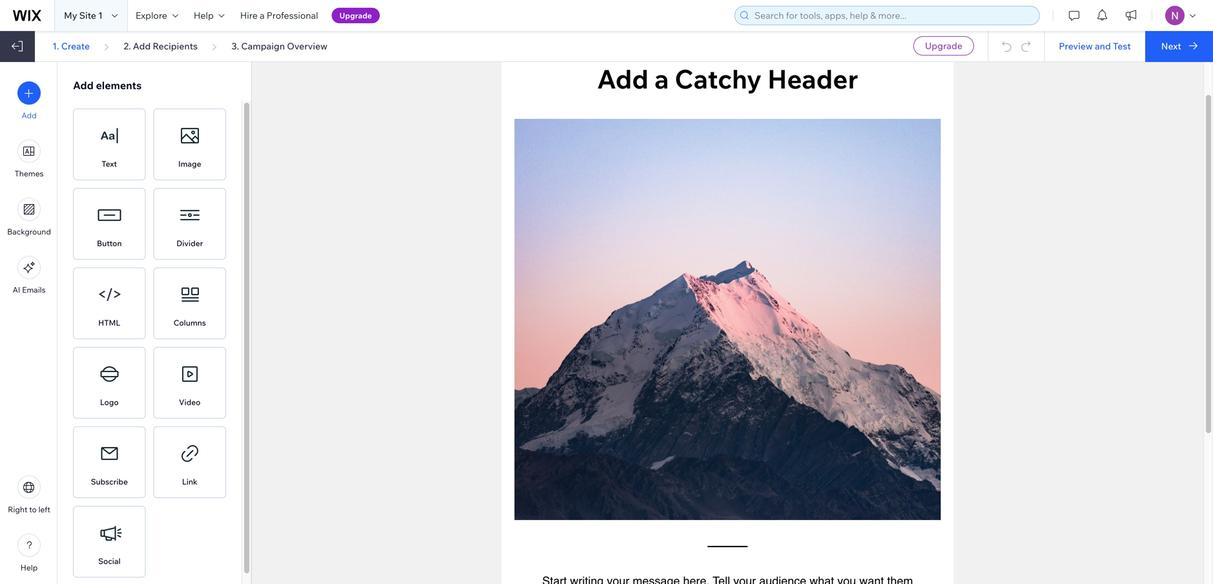 Task type: locate. For each thing, give the bounding box(es) containing it.
help button down right to left
[[17, 534, 41, 573]]

help down right to left
[[21, 563, 38, 573]]

and
[[1096, 40, 1112, 52]]

3. campaign overview link
[[232, 40, 328, 52]]

themes
[[15, 169, 44, 178]]

0 horizontal spatial upgrade
[[340, 11, 372, 20]]

logo
[[100, 398, 119, 407]]

help up recipients
[[194, 10, 214, 21]]

explore
[[136, 10, 167, 21]]

upgrade button down search for tools, apps, help & more... field
[[914, 36, 975, 56]]

a left catchy
[[655, 62, 669, 95]]

upgrade right professional
[[340, 11, 372, 20]]

upgrade
[[340, 11, 372, 20], [926, 40, 963, 51]]

campaign
[[241, 40, 285, 52]]

add for add elements
[[73, 79, 94, 92]]

a right hire
[[260, 10, 265, 21]]

help
[[194, 10, 214, 21], [21, 563, 38, 573]]

0 vertical spatial a
[[260, 10, 265, 21]]

divider
[[177, 239, 203, 248]]

next button
[[1146, 31, 1214, 62]]

right to left button
[[8, 476, 50, 515]]

preview
[[1060, 40, 1094, 52]]

1 vertical spatial a
[[655, 62, 669, 95]]

add for add a catchy header
[[598, 62, 649, 95]]

social
[[98, 557, 121, 566]]

my
[[64, 10, 77, 21]]

site
[[79, 10, 96, 21]]

left
[[38, 505, 50, 515]]

Search for tools, apps, help & more... field
[[751, 6, 1036, 25]]

add
[[133, 40, 151, 52], [598, 62, 649, 95], [73, 79, 94, 92], [22, 111, 37, 120]]

0 vertical spatial upgrade button
[[332, 8, 380, 23]]

help button
[[186, 0, 233, 31], [17, 534, 41, 573]]

0 horizontal spatial help button
[[17, 534, 41, 573]]

0 vertical spatial help
[[194, 10, 214, 21]]

1 vertical spatial help
[[21, 563, 38, 573]]

ai emails button
[[13, 256, 46, 295]]

1 horizontal spatial a
[[655, 62, 669, 95]]

0 horizontal spatial a
[[260, 10, 265, 21]]

add inside add button
[[22, 111, 37, 120]]

ai emails
[[13, 285, 46, 295]]

1. create link
[[52, 40, 90, 52]]

1 horizontal spatial upgrade
[[926, 40, 963, 51]]

create
[[61, 40, 90, 52]]

right
[[8, 505, 28, 515]]

1 vertical spatial upgrade button
[[914, 36, 975, 56]]

upgrade button
[[332, 8, 380, 23], [914, 36, 975, 56]]

0 horizontal spatial help
[[21, 563, 38, 573]]

hire a professional
[[240, 10, 318, 21]]

add for add
[[22, 111, 37, 120]]

my site 1
[[64, 10, 103, 21]]

upgrade down search for tools, apps, help & more... field
[[926, 40, 963, 51]]

help button left hire
[[186, 0, 233, 31]]

a
[[260, 10, 265, 21], [655, 62, 669, 95]]

text
[[102, 159, 117, 169]]

0 horizontal spatial upgrade button
[[332, 8, 380, 23]]

2.
[[124, 40, 131, 52]]

background
[[7, 227, 51, 237]]

test
[[1114, 40, 1132, 52]]

1 horizontal spatial help button
[[186, 0, 233, 31]]

upgrade button right professional
[[332, 8, 380, 23]]



Task type: vqa. For each thing, say whether or not it's contained in the screenshot.
"Divider"
yes



Task type: describe. For each thing, give the bounding box(es) containing it.
ai
[[13, 285, 20, 295]]

1.
[[52, 40, 59, 52]]

1 horizontal spatial help
[[194, 10, 214, 21]]

3. campaign overview
[[232, 40, 328, 52]]

professional
[[267, 10, 318, 21]]

3.
[[232, 40, 239, 52]]

themes button
[[15, 140, 44, 178]]

emails
[[22, 285, 46, 295]]

1. create
[[52, 40, 90, 52]]

a for professional
[[260, 10, 265, 21]]

catchy
[[675, 62, 762, 95]]

video
[[179, 398, 201, 407]]

hire
[[240, 10, 258, 21]]

0 vertical spatial upgrade
[[340, 11, 372, 20]]

1 vertical spatial upgrade
[[926, 40, 963, 51]]

0 vertical spatial help button
[[186, 0, 233, 31]]

to
[[29, 505, 37, 515]]

subscribe
[[91, 477, 128, 487]]

next
[[1162, 40, 1182, 52]]

image
[[178, 159, 201, 169]]

a for catchy
[[655, 62, 669, 95]]

button
[[97, 239, 122, 248]]

1
[[98, 10, 103, 21]]

link
[[182, 477, 198, 487]]

html
[[98, 318, 120, 328]]

elements
[[96, 79, 142, 92]]

background button
[[7, 198, 51, 237]]

add button
[[17, 81, 41, 120]]

2. add recipients link
[[124, 40, 198, 52]]

add elements
[[73, 79, 142, 92]]

header
[[768, 62, 859, 95]]

1 horizontal spatial upgrade button
[[914, 36, 975, 56]]

overview
[[287, 40, 328, 52]]

preview and test
[[1060, 40, 1132, 52]]

1 vertical spatial help button
[[17, 534, 41, 573]]

add a catchy header
[[598, 62, 859, 95]]

2. add recipients
[[124, 40, 198, 52]]

columns
[[174, 318, 206, 328]]

hire a professional link
[[233, 0, 326, 31]]

right to left
[[8, 505, 50, 515]]

add inside the 2. add recipients link
[[133, 40, 151, 52]]

recipients
[[153, 40, 198, 52]]



